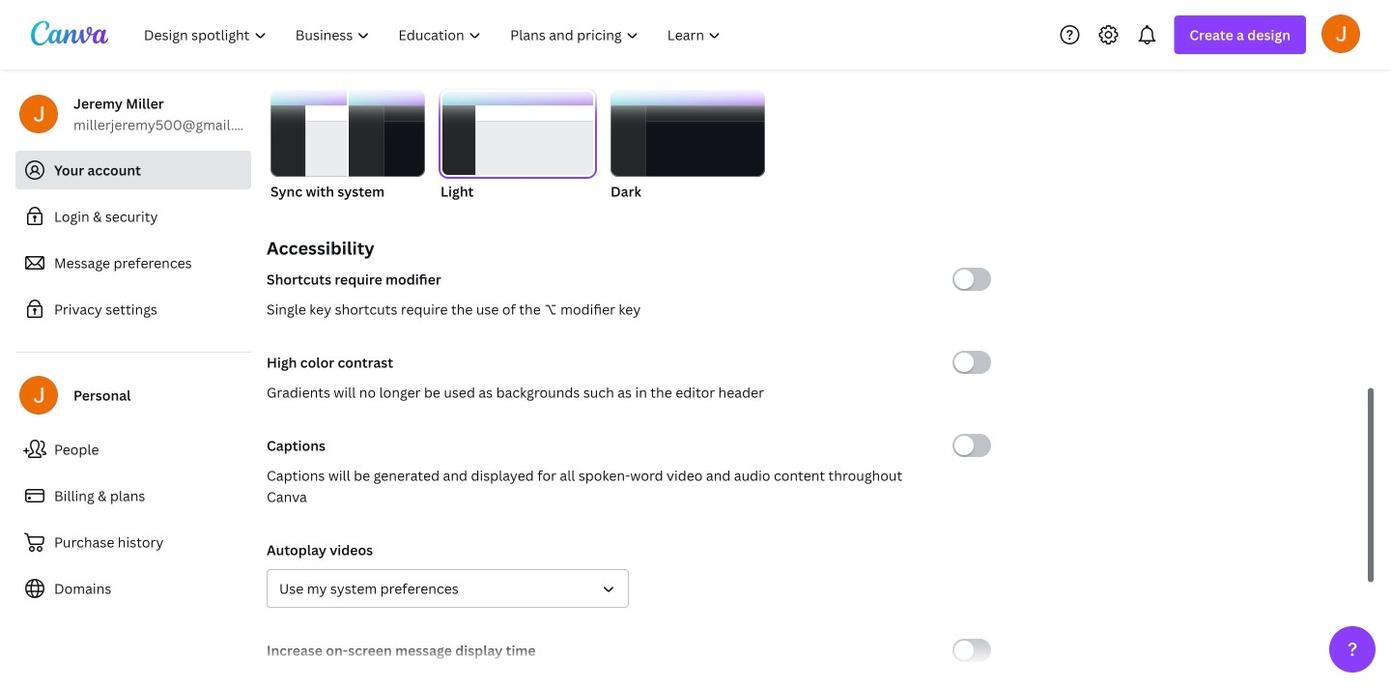 Task type: vqa. For each thing, say whether or not it's contained in the screenshot.
'Top level navigation' element
yes



Task type: locate. For each thing, give the bounding box(es) containing it.
None button
[[271, 90, 425, 202], [441, 90, 595, 202], [611, 90, 766, 202], [267, 569, 629, 608], [271, 90, 425, 202], [441, 90, 595, 202], [611, 90, 766, 202], [267, 569, 629, 608]]

top level navigation element
[[131, 15, 738, 54]]



Task type: describe. For each thing, give the bounding box(es) containing it.
jeremy miller image
[[1322, 14, 1361, 53]]



